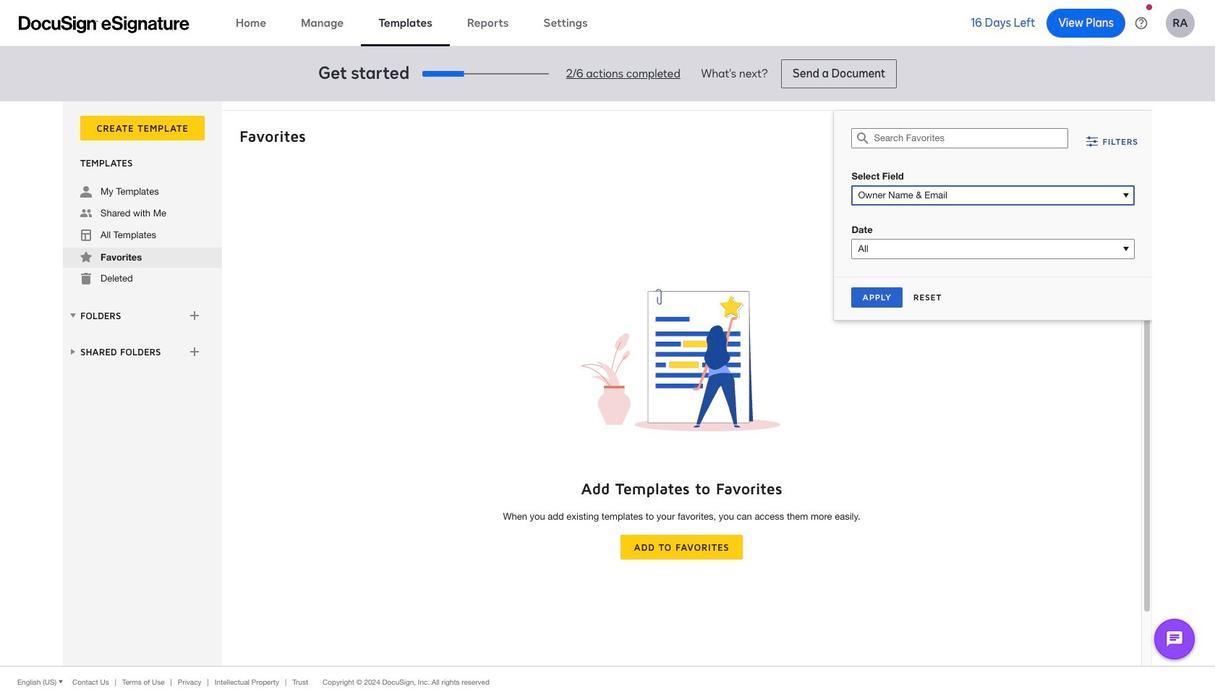 Task type: locate. For each thing, give the bounding box(es) containing it.
user image
[[80, 186, 92, 198]]

docusign esignature image
[[19, 16, 190, 33]]

secondary navigation region
[[63, 101, 1157, 666]]

Search Favorites text field
[[875, 129, 1069, 148]]



Task type: describe. For each thing, give the bounding box(es) containing it.
star filled image
[[80, 251, 92, 263]]

more info region
[[0, 666, 1216, 697]]

view shared folders image
[[67, 346, 79, 357]]

templates image
[[80, 229, 92, 241]]

shared image
[[80, 208, 92, 219]]

trash image
[[80, 273, 92, 284]]

view folders image
[[67, 310, 79, 321]]



Task type: vqa. For each thing, say whether or not it's contained in the screenshot.
DocuSignLogo
no



